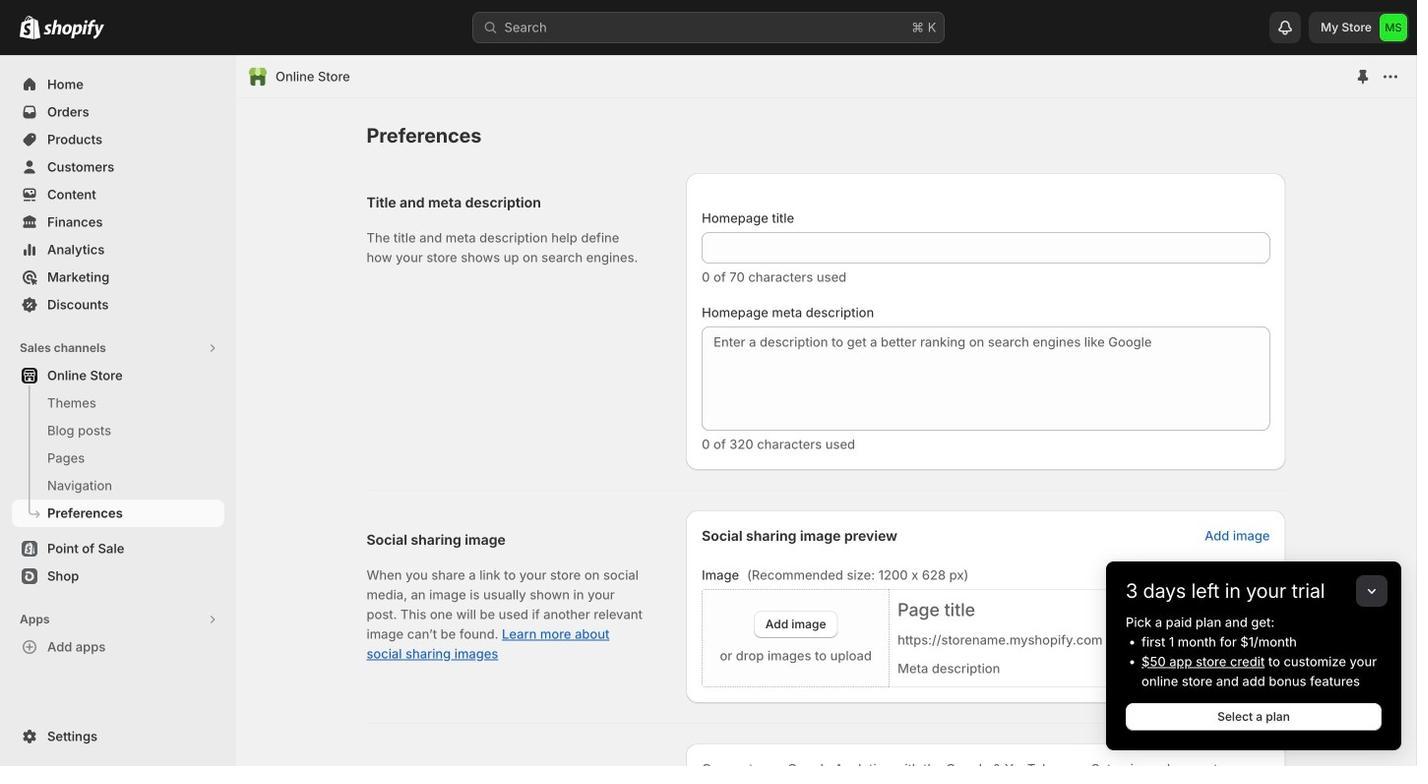 Task type: vqa. For each thing, say whether or not it's contained in the screenshot.
Shopify icon
yes



Task type: locate. For each thing, give the bounding box(es) containing it.
online store image
[[248, 67, 268, 87]]

my store image
[[1380, 14, 1407, 41]]

shopify image
[[43, 19, 104, 39]]



Task type: describe. For each thing, give the bounding box(es) containing it.
shopify image
[[20, 16, 40, 39]]



